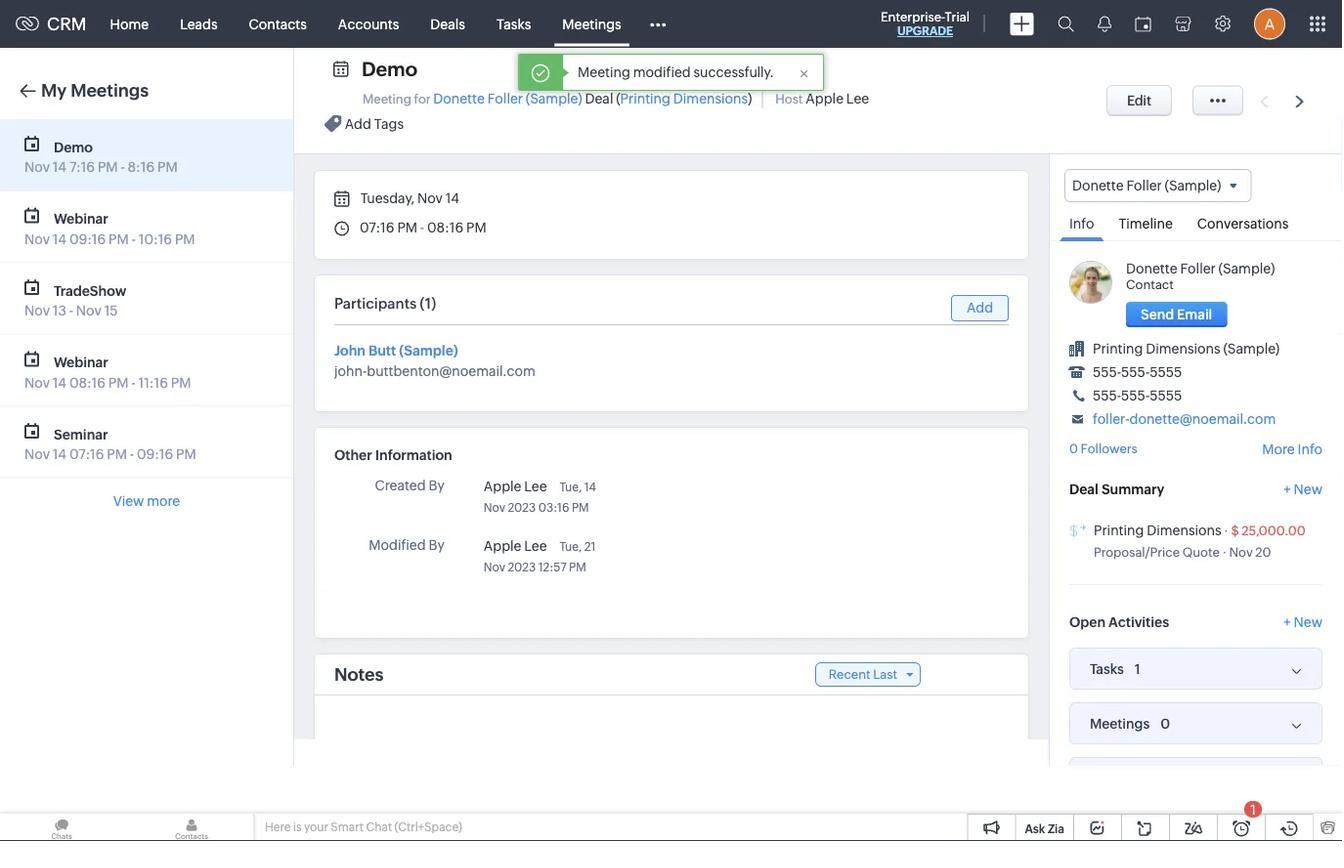 Task type: vqa. For each thing, say whether or not it's contained in the screenshot.
03:07
no



Task type: locate. For each thing, give the bounding box(es) containing it.
1 vertical spatial 08:16
[[69, 375, 106, 391]]

tue, inside tue, 14 nov 2023 03:16 pm
[[560, 481, 582, 494]]

2 by from the top
[[429, 538, 445, 553]]

- inside webinar nov 14 09:16 pm - 10:16 pm
[[132, 231, 136, 247]]

dimensions down successfully.
[[673, 91, 748, 107]]

1 horizontal spatial donette
[[1073, 178, 1124, 194]]

add for add
[[967, 300, 993, 316]]

0 vertical spatial 0
[[1070, 442, 1078, 456]]

webinar nov 14 09:16 pm - 10:16 pm
[[24, 211, 195, 247]]

1 5555 from the top
[[1150, 365, 1182, 381]]

5555 up foller-donette@noemail.com link
[[1150, 388, 1182, 404]]

(sample) left (
[[526, 91, 582, 107]]

1 + from the top
[[1284, 482, 1291, 497]]

signals image
[[1098, 16, 1112, 32]]

webinar for 09:16
[[54, 211, 108, 227]]

- inside webinar nov 14 08:16 pm - 11:16 pm
[[131, 375, 136, 391]]

Other Modules field
[[637, 8, 679, 40]]

tags
[[374, 116, 404, 131]]

- for webinar nov 14 08:16 pm - 11:16 pm
[[131, 375, 136, 391]]

- inside the seminar nov 14 07:16 pm - 09:16 pm
[[130, 447, 134, 463]]

0 horizontal spatial donette foller (sample) link
[[433, 91, 582, 107]]

2023 left 03:16
[[508, 501, 536, 514]]

meeting up (
[[578, 65, 631, 80]]

webinar down 13
[[54, 355, 108, 371]]

2 horizontal spatial donette
[[1126, 261, 1178, 277]]

2 horizontal spatial foller
[[1181, 261, 1216, 277]]

foller
[[488, 91, 523, 107], [1127, 178, 1162, 194], [1181, 261, 1216, 277]]

0 horizontal spatial 08:16
[[69, 375, 106, 391]]

+ new down more info link
[[1284, 482, 1323, 497]]

printing for printing dimensions · $ 25,000.00 proposal/price quote · nov 20
[[1094, 523, 1144, 538]]

2 + from the top
[[1284, 615, 1291, 631]]

14 for webinar nov 14 08:16 pm - 11:16 pm
[[53, 375, 67, 391]]

meeting up tags
[[363, 92, 412, 107]]

lee
[[847, 91, 869, 107], [524, 479, 547, 494], [524, 538, 547, 554]]

info left timeline
[[1070, 216, 1095, 232]]

donette inside field
[[1073, 178, 1124, 194]]

by for created by
[[429, 478, 445, 494]]

- for seminar nov 14 07:16 pm - 09:16 pm
[[130, 447, 134, 463]]

webinar down 7:16
[[54, 211, 108, 227]]

1 vertical spatial printing
[[1093, 341, 1143, 357]]

modified by
[[369, 538, 445, 553]]

1 vertical spatial 555-555-5555
[[1093, 388, 1182, 404]]

tue, for created by
[[560, 481, 582, 494]]

add
[[345, 116, 371, 131], [967, 300, 993, 316]]

nov inside webinar nov 14 08:16 pm - 11:16 pm
[[24, 375, 50, 391]]

donette foller (sample)
[[1073, 178, 1222, 194]]

1 2023 from the top
[[508, 501, 536, 514]]

tue, for modified by
[[560, 540, 582, 553]]

14 for webinar nov 14 09:16 pm - 10:16 pm
[[53, 231, 67, 247]]

1 horizontal spatial tasks
[[1090, 662, 1124, 677]]

pm inside tue, 14 nov 2023 03:16 pm
[[572, 501, 589, 514]]

09:16 up view more
[[137, 447, 173, 463]]

1 vertical spatial tue,
[[560, 540, 582, 553]]

tradeshow nov 13 - nov 15
[[24, 283, 126, 319]]

08:16 down 'tuesday, nov 14'
[[427, 220, 464, 236]]

tasks link
[[481, 0, 547, 47]]

1 vertical spatial meeting
[[363, 92, 412, 107]]

1 horizontal spatial donette foller (sample) link
[[1126, 261, 1275, 277]]

0 horizontal spatial 0
[[1070, 442, 1078, 456]]

5555
[[1150, 365, 1182, 381], [1150, 388, 1182, 404]]

1 vertical spatial meetings
[[71, 81, 149, 101]]

1 tue, from the top
[[560, 481, 582, 494]]

demo up 7:16
[[54, 139, 93, 155]]

donette right for
[[433, 91, 485, 107]]

demo for demo
[[362, 58, 418, 80]]

(sample) down conversations
[[1219, 261, 1275, 277]]

2 vertical spatial donette
[[1126, 261, 1178, 277]]

1 vertical spatial +
[[1284, 615, 1291, 631]]

ask
[[1025, 823, 1046, 836]]

0 vertical spatial add
[[345, 116, 371, 131]]

webinar inside webinar nov 14 08:16 pm - 11:16 pm
[[54, 355, 108, 371]]

1 webinar from the top
[[54, 211, 108, 227]]

printing up proposal/price
[[1094, 523, 1144, 538]]

0 vertical spatial 09:16
[[69, 231, 106, 247]]

donette for donette foller (sample) contact
[[1126, 261, 1178, 277]]

1 vertical spatial deal
[[1070, 482, 1099, 497]]

dimensions for printing dimensions · $ 25,000.00 proposal/price quote · nov 20
[[1147, 523, 1222, 538]]

1 vertical spatial tasks
[[1090, 662, 1124, 677]]

(sample) inside field
[[1165, 178, 1222, 194]]

donette foller (sample) link up contact
[[1126, 261, 1275, 277]]

1 vertical spatial 07:16
[[69, 447, 104, 463]]

1 apple lee from the top
[[484, 479, 547, 494]]

1 vertical spatial demo
[[54, 139, 93, 155]]

apple lee up 12:57
[[484, 538, 547, 554]]

·
[[1224, 524, 1229, 538], [1223, 546, 1227, 560]]

14 inside the seminar nov 14 07:16 pm - 09:16 pm
[[53, 447, 67, 463]]

1 vertical spatial 09:16
[[137, 447, 173, 463]]

0 horizontal spatial add
[[345, 116, 371, 131]]

0 vertical spatial + new
[[1284, 482, 1323, 497]]

- for demo nov 14 7:16 pm - 8:16 pm
[[121, 159, 125, 175]]

0 vertical spatial +
[[1284, 482, 1291, 497]]

$
[[1231, 524, 1239, 538]]

0 horizontal spatial printing dimensions link
[[620, 91, 748, 107]]

donette foller (sample) link down "tasks" link
[[433, 91, 582, 107]]

apple lee
[[484, 479, 547, 494], [484, 538, 547, 554]]

0 for 0
[[1161, 716, 1171, 732]]

0 vertical spatial apple lee
[[484, 479, 547, 494]]

(sample) inside "john butt (sample) john-buttbenton@noemail.com"
[[399, 343, 458, 359]]

Donette Foller (Sample) field
[[1065, 169, 1252, 203]]

tue, 14 nov 2023 03:16 pm
[[484, 481, 596, 514]]

+ new
[[1284, 482, 1323, 497], [1284, 615, 1323, 631]]

1
[[1135, 662, 1141, 677], [1251, 802, 1256, 818]]

printing dimensions link down meeting modified successfully.
[[620, 91, 748, 107]]

· right quote
[[1223, 546, 1227, 560]]

zia
[[1048, 823, 1065, 836]]

printing dimensions link up proposal/price
[[1094, 523, 1222, 538]]

- right 13
[[69, 303, 73, 319]]

meeting inside meeting for donette foller (sample) deal ( printing dimensions )
[[363, 92, 412, 107]]

1 vertical spatial ·
[[1223, 546, 1227, 560]]

1 vertical spatial 5555
[[1150, 388, 1182, 404]]

tasks right deals link
[[497, 16, 531, 32]]

lee for modified by
[[524, 538, 547, 554]]

search image
[[1058, 16, 1075, 32]]

1 vertical spatial 0
[[1161, 716, 1171, 732]]

0 vertical spatial 2023
[[508, 501, 536, 514]]

2023 for modified by
[[508, 561, 536, 574]]

0 vertical spatial apple
[[806, 91, 844, 107]]

lee right host
[[847, 91, 869, 107]]

0 vertical spatial 555-555-5555
[[1093, 365, 1182, 381]]

chats image
[[0, 815, 123, 842]]

0 for 0 followers
[[1070, 442, 1078, 456]]

0 horizontal spatial 07:16
[[69, 447, 104, 463]]

1 vertical spatial add
[[967, 300, 993, 316]]

john butt (sample) link
[[334, 343, 458, 359]]

1 by from the top
[[429, 478, 445, 494]]

apple right host
[[806, 91, 844, 107]]

john butt (sample) john-buttbenton@noemail.com
[[334, 343, 536, 379]]

2023 inside tue, 21 nov 2023 12:57 pm
[[508, 561, 536, 574]]

john-buttbenton@noemail.com link
[[334, 364, 536, 379]]

2 vertical spatial dimensions
[[1147, 523, 1222, 538]]

2 vertical spatial meetings
[[1090, 716, 1150, 732]]

dimensions inside "printing dimensions · $ 25,000.00 proposal/price quote · nov 20"
[[1147, 523, 1222, 538]]

0 horizontal spatial 1
[[1135, 662, 1141, 677]]

2 webinar from the top
[[54, 355, 108, 371]]

1 horizontal spatial add
[[967, 300, 993, 316]]

enterprise-trial upgrade
[[881, 9, 970, 38]]

1 horizontal spatial foller
[[1127, 178, 1162, 194]]

foller up timeline link
[[1127, 178, 1162, 194]]

0 vertical spatial meeting
[[578, 65, 631, 80]]

1 vertical spatial info
[[1298, 441, 1323, 457]]

7:16
[[69, 159, 95, 175]]

demo inside the demo nov 14 7:16 pm - 8:16 pm
[[54, 139, 93, 155]]

foller inside donette foller (sample) field
[[1127, 178, 1162, 194]]

donette up contact
[[1126, 261, 1178, 277]]

upgrade
[[898, 24, 953, 38]]

donette foller (sample) link
[[433, 91, 582, 107], [1126, 261, 1275, 277]]

tue, left "21"
[[560, 540, 582, 553]]

2 2023 from the top
[[508, 561, 536, 574]]

0 followers
[[1070, 442, 1138, 456]]

10:16
[[139, 231, 172, 247]]

more
[[1263, 441, 1295, 457]]

2023 for created by
[[508, 501, 536, 514]]

2023 inside tue, 14 nov 2023 03:16 pm
[[508, 501, 536, 514]]

donette up info link
[[1073, 178, 1124, 194]]

0 vertical spatial donette
[[433, 91, 485, 107]]

(sample) inside donette foller (sample) contact
[[1219, 261, 1275, 277]]

contact
[[1126, 278, 1174, 293]]

conversations link
[[1188, 203, 1299, 242]]

- left 10:16 on the top left of page
[[132, 231, 136, 247]]

tue, inside tue, 21 nov 2023 12:57 pm
[[560, 540, 582, 553]]

0 horizontal spatial info
[[1070, 216, 1095, 232]]

lee up 12:57
[[524, 538, 547, 554]]

my meetings
[[41, 81, 149, 101]]

conversations
[[1198, 216, 1289, 232]]

2 tue, from the top
[[560, 540, 582, 553]]

07:16 down seminar
[[69, 447, 104, 463]]

14 for seminar nov 14 07:16 pm - 09:16 pm
[[53, 447, 67, 463]]

1 vertical spatial lee
[[524, 479, 547, 494]]

proposal/price
[[1094, 546, 1180, 560]]

07:16 down tuesday,
[[360, 220, 395, 236]]

john-
[[334, 364, 367, 379]]

0 vertical spatial webinar
[[54, 211, 108, 227]]

new
[[1294, 482, 1323, 497], [1294, 615, 1323, 631]]

0 horizontal spatial meeting
[[363, 92, 412, 107]]

meeting
[[578, 65, 631, 80], [363, 92, 412, 107]]

dimensions for printing dimensions (sample)
[[1146, 341, 1221, 357]]

created
[[375, 478, 426, 494]]

14
[[53, 159, 67, 175], [446, 191, 460, 206], [53, 231, 67, 247], [53, 375, 67, 391], [53, 447, 67, 463], [584, 481, 596, 494]]

printing dimensions (sample) link
[[1093, 341, 1280, 357]]

next record image
[[1296, 95, 1308, 108]]

1 vertical spatial foller
[[1127, 178, 1162, 194]]

1 horizontal spatial 07:16
[[360, 220, 395, 236]]

1 vertical spatial + new
[[1284, 615, 1323, 631]]

dimensions up foller-donette@noemail.com
[[1146, 341, 1221, 357]]

demo up for
[[362, 58, 418, 80]]

dimensions up quote
[[1147, 523, 1222, 538]]

lee up 03:16
[[524, 479, 547, 494]]

0 vertical spatial donette foller (sample) link
[[433, 91, 582, 107]]

08:16
[[427, 220, 464, 236], [69, 375, 106, 391]]

printing dimensions link
[[620, 91, 748, 107], [1094, 523, 1222, 538]]

1 + new from the top
[[1284, 482, 1323, 497]]

0 vertical spatial demo
[[362, 58, 418, 80]]

pm
[[98, 159, 118, 175], [157, 159, 178, 175], [397, 220, 418, 236], [466, 220, 487, 236], [109, 231, 129, 247], [175, 231, 195, 247], [108, 375, 129, 391], [171, 375, 191, 391], [107, 447, 127, 463], [176, 447, 196, 463], [572, 501, 589, 514], [569, 561, 586, 574]]

1 horizontal spatial demo
[[362, 58, 418, 80]]

15
[[104, 303, 118, 319]]

1 horizontal spatial 08:16
[[427, 220, 464, 236]]

printing down modified
[[620, 91, 671, 107]]

1 horizontal spatial 09:16
[[137, 447, 173, 463]]

printing
[[620, 91, 671, 107], [1093, 341, 1143, 357], [1094, 523, 1144, 538]]

apple
[[806, 91, 844, 107], [484, 479, 522, 494], [484, 538, 522, 554]]

- up view on the left
[[130, 447, 134, 463]]

14 up tradeshow
[[53, 231, 67, 247]]

0 vertical spatial lee
[[847, 91, 869, 107]]

by right modified
[[429, 538, 445, 553]]

1 vertical spatial 1
[[1251, 802, 1256, 818]]

(sample) up 'donette@noemail.com'
[[1224, 341, 1280, 357]]

previous record image
[[1261, 95, 1269, 108]]

555-555-5555
[[1093, 365, 1182, 381], [1093, 388, 1182, 404]]

john
[[334, 343, 366, 359]]

(sample) up john-buttbenton@noemail.com link
[[399, 343, 458, 359]]

apple lee up 03:16
[[484, 479, 547, 494]]

info
[[1070, 216, 1095, 232], [1298, 441, 1323, 457]]

14 inside webinar nov 14 09:16 pm - 10:16 pm
[[53, 231, 67, 247]]

0 vertical spatial 5555
[[1150, 365, 1182, 381]]

14 inside the demo nov 14 7:16 pm - 8:16 pm
[[53, 159, 67, 175]]

tue, up 03:16
[[560, 481, 582, 494]]

deal down 0 followers
[[1070, 482, 1099, 497]]

accounts link
[[323, 0, 415, 47]]

2 vertical spatial apple
[[484, 538, 522, 554]]

+ new down 25,000.00 at the right
[[1284, 615, 1323, 631]]

08:16 up seminar
[[69, 375, 106, 391]]

is
[[293, 821, 302, 835]]

1 vertical spatial by
[[429, 538, 445, 553]]

here
[[265, 821, 291, 835]]

1 horizontal spatial meetings
[[563, 16, 622, 32]]

by right created
[[429, 478, 445, 494]]

other information
[[334, 448, 452, 463]]

info right more
[[1298, 441, 1323, 457]]

2023
[[508, 501, 536, 514], [508, 561, 536, 574]]

· left $
[[1224, 524, 1229, 538]]

add tags
[[345, 116, 404, 131]]

(sample) up timeline link
[[1165, 178, 1222, 194]]

0 horizontal spatial 09:16
[[69, 231, 106, 247]]

1 horizontal spatial 0
[[1161, 716, 1171, 732]]

14 up 07:16 pm - 08:16 pm in the top left of the page
[[446, 191, 460, 206]]

0 vertical spatial tue,
[[560, 481, 582, 494]]

- left 8:16
[[121, 159, 125, 175]]

+ down 25,000.00 at the right
[[1284, 615, 1291, 631]]

1 horizontal spatial 1
[[1251, 802, 1256, 818]]

0 vertical spatial new
[[1294, 482, 1323, 497]]

foller inside donette foller (sample) contact
[[1181, 261, 1216, 277]]

1 vertical spatial printing dimensions link
[[1094, 523, 1222, 538]]

foller down conversations
[[1181, 261, 1216, 277]]

webinar inside webinar nov 14 09:16 pm - 10:16 pm
[[54, 211, 108, 227]]

1 vertical spatial webinar
[[54, 355, 108, 371]]

0 vertical spatial foller
[[488, 91, 523, 107]]

1 vertical spatial dimensions
[[1146, 341, 1221, 357]]

14 left 7:16
[[53, 159, 67, 175]]

donette inside donette foller (sample) contact
[[1126, 261, 1178, 277]]

by for modified by
[[429, 538, 445, 553]]

0 vertical spatial deal
[[585, 91, 613, 107]]

meetings
[[563, 16, 622, 32], [71, 81, 149, 101], [1090, 716, 1150, 732]]

participants
[[334, 295, 417, 312]]

0 vertical spatial ·
[[1224, 524, 1229, 538]]

trial
[[945, 9, 970, 24]]

deal left (
[[585, 91, 613, 107]]

+ down more info link
[[1284, 482, 1291, 497]]

14 up "21"
[[584, 481, 596, 494]]

0 vertical spatial tasks
[[497, 16, 531, 32]]

nov inside tue, 21 nov 2023 12:57 pm
[[484, 561, 505, 574]]

555-
[[1093, 365, 1122, 381], [1122, 365, 1150, 381], [1093, 388, 1122, 404], [1122, 388, 1150, 404]]

09:16 up tradeshow
[[69, 231, 106, 247]]

09:16
[[69, 231, 106, 247], [137, 447, 173, 463]]

tasks down open activities
[[1090, 662, 1124, 677]]

crm
[[47, 14, 87, 34]]

apple down tue, 14 nov 2023 03:16 pm
[[484, 538, 522, 554]]

1 vertical spatial 2023
[[508, 561, 536, 574]]

printing inside "printing dimensions · $ 25,000.00 proposal/price quote · nov 20"
[[1094, 523, 1144, 538]]

0 vertical spatial 08:16
[[427, 220, 464, 236]]

0 horizontal spatial meetings
[[71, 81, 149, 101]]

2 vertical spatial lee
[[524, 538, 547, 554]]

tradeshow
[[54, 283, 126, 299]]

profile element
[[1243, 0, 1298, 47]]

8:16
[[128, 159, 155, 175]]

apple up tue, 21 nov 2023 12:57 pm
[[484, 479, 522, 494]]

add link
[[951, 295, 1009, 322]]

5555 down printing dimensions (sample) link
[[1150, 365, 1182, 381]]

0 horizontal spatial demo
[[54, 139, 93, 155]]

14 down seminar
[[53, 447, 67, 463]]

2 apple lee from the top
[[484, 538, 547, 554]]

1 horizontal spatial meeting
[[578, 65, 631, 80]]

14 up seminar
[[53, 375, 67, 391]]

2 vertical spatial printing
[[1094, 523, 1144, 538]]

meeting for meeting for donette foller (sample) deal ( printing dimensions )
[[363, 92, 412, 107]]

0 vertical spatial meetings
[[563, 16, 622, 32]]

None button
[[1107, 85, 1173, 116], [1126, 302, 1227, 328], [1107, 85, 1173, 116], [1126, 302, 1227, 328]]

donette
[[433, 91, 485, 107], [1073, 178, 1124, 194], [1126, 261, 1178, 277]]

printing up the foller-
[[1093, 341, 1143, 357]]

1 vertical spatial new
[[1294, 615, 1323, 631]]

webinar for 08:16
[[54, 355, 108, 371]]

deals link
[[415, 0, 481, 47]]

0 vertical spatial by
[[429, 478, 445, 494]]

meeting modified successfully.
[[578, 65, 774, 80]]

2023 left 12:57
[[508, 561, 536, 574]]

1 vertical spatial apple lee
[[484, 538, 547, 554]]

donette for donette foller (sample)
[[1073, 178, 1124, 194]]

14 inside webinar nov 14 08:16 pm - 11:16 pm
[[53, 375, 67, 391]]

1 vertical spatial donette foller (sample) link
[[1126, 261, 1275, 277]]

+ new link
[[1284, 482, 1323, 507]]

foller down "tasks" link
[[488, 91, 523, 107]]

summary
[[1102, 482, 1165, 497]]

- inside the demo nov 14 7:16 pm - 8:16 pm
[[121, 159, 125, 175]]

- left 11:16
[[131, 375, 136, 391]]

08:16 inside webinar nov 14 08:16 pm - 11:16 pm
[[69, 375, 106, 391]]

)
[[748, 91, 752, 107]]

-
[[121, 159, 125, 175], [420, 220, 425, 236], [132, 231, 136, 247], [69, 303, 73, 319], [131, 375, 136, 391], [130, 447, 134, 463]]

2 vertical spatial foller
[[1181, 261, 1216, 277]]

08:16 for webinar
[[69, 375, 106, 391]]

create menu element
[[998, 0, 1046, 47]]



Task type: describe. For each thing, give the bounding box(es) containing it.
1 555-555-5555 from the top
[[1093, 365, 1182, 381]]

donette foller (sample) contact
[[1126, 261, 1275, 293]]

modified
[[633, 65, 691, 80]]

nov inside the seminar nov 14 07:16 pm - 09:16 pm
[[24, 447, 50, 463]]

crm link
[[16, 14, 87, 34]]

2 horizontal spatial meetings
[[1090, 716, 1150, 732]]

enterprise-
[[881, 9, 945, 24]]

(sample) for printing dimensions (sample)
[[1224, 341, 1280, 357]]

leads link
[[164, 0, 233, 47]]

09:16 inside the seminar nov 14 07:16 pm - 09:16 pm
[[137, 447, 173, 463]]

11:16
[[138, 375, 168, 391]]

07:16 pm - 08:16 pm
[[360, 220, 487, 236]]

successfully.
[[694, 65, 774, 80]]

2 + new from the top
[[1284, 615, 1323, 631]]

printing dimensions (sample)
[[1093, 341, 1280, 357]]

host
[[776, 92, 803, 107]]

notes
[[334, 665, 384, 685]]

nov inside tue, 14 nov 2023 03:16 pm
[[484, 501, 505, 514]]

contacts
[[249, 16, 307, 32]]

1 horizontal spatial info
[[1298, 441, 1323, 457]]

timeline link
[[1109, 203, 1183, 241]]

apple lee for modified by
[[484, 538, 547, 554]]

chat
[[366, 821, 392, 835]]

host apple lee
[[776, 91, 869, 107]]

butt
[[369, 343, 396, 359]]

timeline
[[1119, 216, 1173, 232]]

last
[[873, 668, 898, 683]]

14 for demo nov 14 7:16 pm - 8:16 pm
[[53, 159, 67, 175]]

foller-donette@noemail.com
[[1093, 412, 1276, 427]]

calendar image
[[1135, 16, 1152, 32]]

accounts
[[338, 16, 399, 32]]

tue, 21 nov 2023 12:57 pm
[[484, 540, 596, 574]]

apple for created by
[[484, 479, 522, 494]]

tuesday, nov 14
[[358, 191, 460, 206]]

0 vertical spatial dimensions
[[673, 91, 748, 107]]

21
[[584, 540, 596, 553]]

08:16 for -
[[427, 220, 464, 236]]

demo nov 14 7:16 pm - 8:16 pm
[[24, 139, 178, 175]]

nov inside "printing dimensions · $ 25,000.00 proposal/price quote · nov 20"
[[1230, 546, 1253, 560]]

more info link
[[1263, 441, 1323, 457]]

03:16
[[538, 501, 570, 514]]

0 vertical spatial printing dimensions link
[[620, 91, 748, 107]]

here is your smart chat (ctrl+space)
[[265, 821, 462, 835]]

meetings link
[[547, 0, 637, 47]]

modified
[[369, 538, 426, 553]]

2 555-555-5555 from the top
[[1093, 388, 1182, 404]]

2 5555 from the top
[[1150, 388, 1182, 404]]

more
[[147, 493, 180, 509]]

webinar nov 14 08:16 pm - 11:16 pm
[[24, 355, 191, 391]]

foller-donette@noemail.com link
[[1093, 412, 1276, 427]]

0 horizontal spatial foller
[[488, 91, 523, 107]]

(
[[616, 91, 620, 107]]

demo for demo nov 14 7:16 pm - 8:16 pm
[[54, 139, 93, 155]]

14 inside tue, 14 nov 2023 03:16 pm
[[584, 481, 596, 494]]

- inside tradeshow nov 13 - nov 15
[[69, 303, 73, 319]]

recent last
[[829, 668, 898, 683]]

1 horizontal spatial printing dimensions link
[[1094, 523, 1222, 538]]

tuesday,
[[361, 191, 415, 206]]

open activities
[[1070, 615, 1170, 631]]

(ctrl+space)
[[395, 821, 462, 835]]

activities
[[1109, 615, 1170, 631]]

created by
[[375, 478, 445, 494]]

0 vertical spatial info
[[1070, 216, 1095, 232]]

ask zia
[[1025, 823, 1065, 836]]

foller for donette foller (sample) contact
[[1181, 261, 1216, 277]]

(1)
[[420, 295, 436, 312]]

14 for tuesday, nov 14
[[446, 191, 460, 206]]

followers
[[1081, 442, 1138, 456]]

25,000.00
[[1242, 524, 1306, 538]]

for
[[414, 92, 431, 107]]

apple lee for created by
[[484, 479, 547, 494]]

printing for printing dimensions (sample)
[[1093, 341, 1143, 357]]

(sample) for donette foller (sample)
[[1165, 178, 1222, 194]]

meeting for meeting modified successfully.
[[578, 65, 631, 80]]

20
[[1256, 546, 1272, 560]]

- for webinar nov 14 09:16 pm - 10:16 pm
[[132, 231, 136, 247]]

foller for donette foller (sample)
[[1127, 178, 1162, 194]]

home
[[110, 16, 149, 32]]

leads
[[180, 16, 218, 32]]

(sample) for donette foller (sample) contact
[[1219, 261, 1275, 277]]

profile image
[[1255, 8, 1286, 40]]

open
[[1070, 615, 1106, 631]]

nov inside the demo nov 14 7:16 pm - 8:16 pm
[[24, 159, 50, 175]]

other
[[334, 448, 372, 463]]

2 new from the top
[[1294, 615, 1323, 631]]

0 vertical spatial 1
[[1135, 662, 1141, 677]]

deal summary
[[1070, 482, 1165, 497]]

1 new from the top
[[1294, 482, 1323, 497]]

(sample) for john butt (sample) john-buttbenton@noemail.com
[[399, 343, 458, 359]]

13
[[53, 303, 66, 319]]

donette@noemail.com
[[1130, 412, 1276, 427]]

signals element
[[1086, 0, 1124, 48]]

view more
[[113, 493, 180, 509]]

smart
[[331, 821, 364, 835]]

seminar
[[54, 427, 108, 442]]

add for add tags
[[345, 116, 371, 131]]

info link
[[1060, 203, 1104, 242]]

contacts image
[[130, 815, 253, 842]]

lee for created by
[[524, 479, 547, 494]]

pm inside tue, 21 nov 2023 12:57 pm
[[569, 561, 586, 574]]

more info
[[1263, 441, 1323, 457]]

view
[[113, 493, 144, 509]]

participants (1)
[[334, 295, 436, 312]]

0 vertical spatial 07:16
[[360, 220, 395, 236]]

apple for modified by
[[484, 538, 522, 554]]

1 horizontal spatial deal
[[1070, 482, 1099, 497]]

deals
[[431, 16, 465, 32]]

0 vertical spatial printing
[[620, 91, 671, 107]]

nov inside webinar nov 14 09:16 pm - 10:16 pm
[[24, 231, 50, 247]]

quote
[[1183, 546, 1220, 560]]

printing dimensions · $ 25,000.00 proposal/price quote · nov 20
[[1094, 523, 1306, 560]]

- down 'tuesday, nov 14'
[[420, 220, 425, 236]]

create menu image
[[1010, 12, 1035, 36]]

my
[[41, 81, 67, 101]]

recent
[[829, 668, 871, 683]]

07:16 inside the seminar nov 14 07:16 pm - 09:16 pm
[[69, 447, 104, 463]]

home link
[[94, 0, 164, 47]]

12:57
[[538, 561, 567, 574]]

your
[[304, 821, 328, 835]]

0 horizontal spatial tasks
[[497, 16, 531, 32]]

search element
[[1046, 0, 1086, 48]]

09:16 inside webinar nov 14 09:16 pm - 10:16 pm
[[69, 231, 106, 247]]



